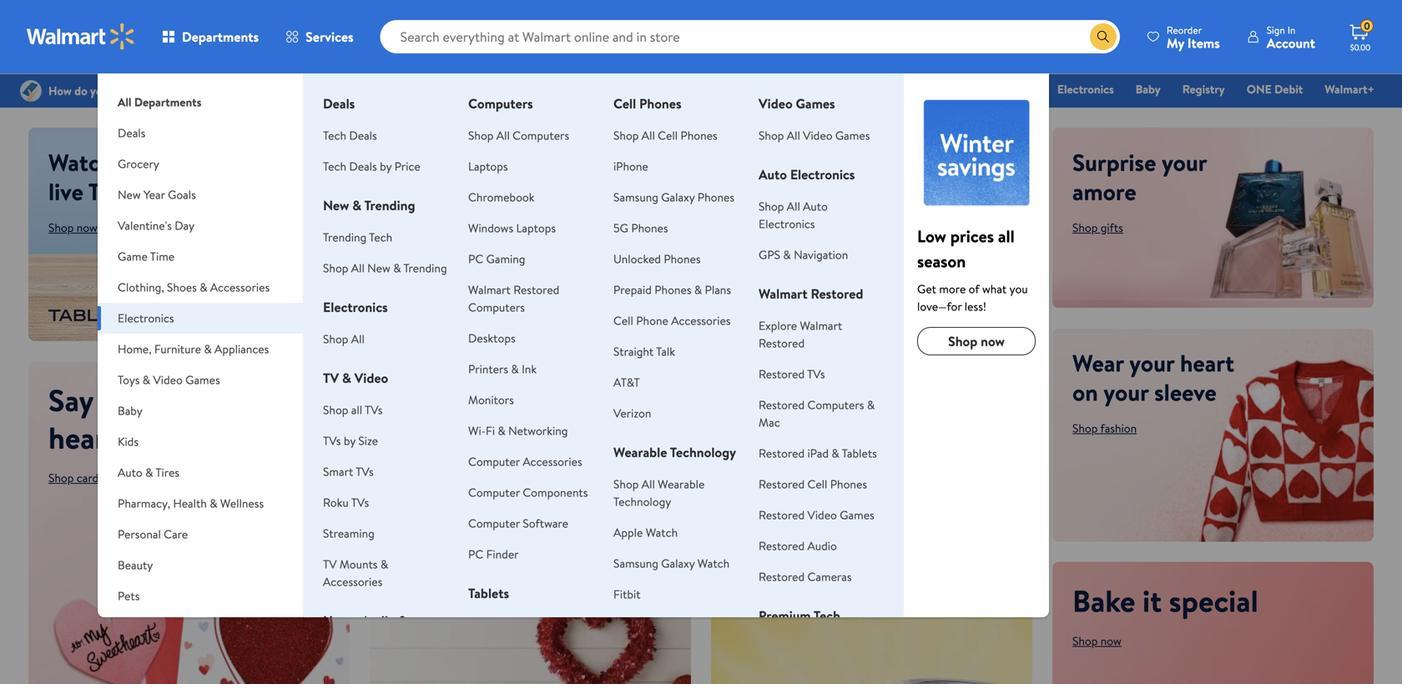 Task type: locate. For each thing, give the bounding box(es) containing it.
tablets right ipad
[[842, 445, 877, 461]]

shop now link down live
[[48, 219, 98, 236]]

1 horizontal spatial all
[[511, 174, 562, 248]]

tv for tv mounts & accessories
[[323, 556, 337, 572]]

1 vertical spatial grocery
[[118, 156, 159, 172]]

tvs by size link
[[323, 433, 378, 449]]

tv right live
[[88, 175, 116, 208]]

walmart for walmart restored
[[759, 285, 808, 303]]

2 pc from the top
[[468, 546, 483, 562]]

computers up ipad
[[807, 397, 864, 413]]

wearable
[[613, 443, 667, 461], [658, 476, 705, 492]]

auto inside dropdown button
[[118, 464, 142, 481]]

1 galaxy from the top
[[661, 189, 695, 205]]

game time for game time link at the right top
[[866, 81, 923, 97]]

all departments
[[118, 94, 201, 110]]

0 vertical spatial auto
[[759, 165, 787, 184]]

walmart up explore
[[759, 285, 808, 303]]

home improvement
[[118, 619, 220, 635]]

0 vertical spatial audio
[[807, 538, 837, 554]]

valentine's day down search search field
[[684, 81, 762, 97]]

shop down video games
[[759, 127, 784, 144]]

auto up shop all auto electronics link
[[759, 165, 787, 184]]

video for shop all video games
[[803, 127, 832, 144]]

0 vertical spatial tv
[[88, 175, 116, 208]]

home inside dropdown button
[[118, 619, 149, 635]]

cupid's calling—party on!
[[390, 539, 647, 571]]

winter prep
[[783, 81, 844, 97]]

2 samsung from the top
[[613, 555, 658, 572]]

all inside low prices all season get more of what you love—for less!
[[998, 224, 1015, 248]]

walmart
[[468, 282, 511, 298], [759, 285, 808, 303], [800, 318, 842, 334]]

departments inside departments dropdown button
[[182, 28, 259, 46]]

0 vertical spatial game time
[[866, 81, 923, 97]]

computers up shop all computers
[[468, 94, 533, 113]]

0 horizontal spatial tablets
[[468, 584, 509, 603]]

games inside dropdown button
[[185, 372, 220, 388]]

shop now link
[[48, 219, 98, 236], [390, 265, 466, 291], [917, 327, 1036, 356], [731, 583, 780, 599], [1072, 633, 1122, 649]]

1 vertical spatial departments
[[134, 94, 201, 110]]

1 vertical spatial tv
[[323, 369, 339, 387]]

0 vertical spatial galaxy
[[661, 189, 695, 205]]

audio down restored video games
[[807, 538, 837, 554]]

0 vertical spatial baby
[[1136, 81, 1161, 97]]

2 horizontal spatial tablets
[[842, 445, 877, 461]]

0 vertical spatial computer
[[468, 454, 520, 470]]

home up "theater"
[[323, 612, 358, 630]]

restored for restored ipad & tablets
[[759, 445, 805, 461]]

1 vertical spatial laptops
[[516, 220, 556, 236]]

audio for restored
[[807, 538, 837, 554]]

0 horizontal spatial heart
[[48, 417, 118, 459]]

tablets
[[842, 445, 877, 461], [468, 584, 509, 603], [512, 617, 547, 633]]

0 vertical spatial day
[[742, 81, 762, 97]]

cell left phone
[[613, 313, 633, 329]]

computer up 'computer software'
[[468, 484, 520, 501]]

1 horizontal spatial tablets
[[512, 617, 547, 633]]

video for toys & video games
[[153, 372, 183, 388]]

0 horizontal spatial it
[[100, 379, 120, 421]]

1 vertical spatial computer
[[468, 484, 520, 501]]

auto inside the shop all auto electronics
[[803, 198, 828, 214]]

tablets down calling—party
[[512, 617, 547, 633]]

restored ipad & tablets
[[759, 445, 877, 461]]

0 horizontal spatial valentine's day
[[118, 217, 194, 234]]

shop all auto electronics
[[759, 198, 828, 232]]

& left essentials
[[602, 81, 610, 97]]

fashion link
[[937, 80, 991, 98]]

& down new & trending
[[393, 260, 401, 276]]

0 vertical spatial valentine's day
[[684, 81, 762, 97]]

day for valentine's day dropdown button
[[175, 217, 194, 234]]

0 horizontal spatial laptops
[[468, 158, 508, 174]]

personal care
[[118, 526, 188, 542]]

0 vertical spatial time
[[898, 81, 923, 97]]

1 computer from the top
[[468, 454, 520, 470]]

auto down kids
[[118, 464, 142, 481]]

shop cards link
[[48, 470, 103, 486]]

grocery left essentials
[[559, 81, 599, 97]]

1 horizontal spatial baby
[[1136, 81, 1161, 97]]

2 vertical spatial tv
[[323, 556, 337, 572]]

1 horizontal spatial new
[[323, 196, 349, 214]]

& right "gps"
[[783, 247, 791, 263]]

1 vertical spatial auto
[[803, 198, 828, 214]]

0 horizontal spatial watch
[[48, 146, 113, 179]]

0 horizontal spatial new
[[118, 187, 141, 203]]

valentine's day for valentine's day dropdown button
[[118, 217, 194, 234]]

tvs up the "restored computers & mac"
[[807, 366, 825, 382]]

deals down all departments
[[118, 125, 146, 141]]

computer for computer accessories
[[468, 454, 520, 470]]

it inside say it from the heart
[[100, 379, 120, 421]]

iphone link
[[613, 158, 648, 174]]

1 horizontal spatial audio
[[807, 538, 837, 554]]

1 horizontal spatial time
[[898, 81, 923, 97]]

printers & ink
[[468, 361, 537, 377]]

& right shoes
[[200, 279, 207, 295]]

0 horizontal spatial day
[[175, 217, 194, 234]]

1 horizontal spatial auto
[[759, 165, 787, 184]]

1 horizontal spatial laptops
[[516, 220, 556, 236]]

your up fashion
[[1104, 376, 1149, 409]]

valentine's for valentine's day link
[[684, 81, 739, 97]]

all down cell phones
[[642, 127, 655, 144]]

shoes
[[167, 279, 197, 295]]

baby inside dropdown button
[[118, 403, 143, 419]]

0 horizontal spatial auto
[[118, 464, 142, 481]]

1 vertical spatial technology
[[613, 494, 671, 510]]

shop down auto electronics
[[759, 198, 784, 214]]

all for shop all cell phones
[[642, 127, 655, 144]]

all for shop all computers
[[496, 127, 510, 144]]

your right wear
[[1129, 347, 1174, 379]]

unlocked phones link
[[613, 251, 701, 267]]

it right say
[[100, 379, 120, 421]]

valentine's down walmart site-wide search box
[[684, 81, 739, 97]]

your right surprise
[[1162, 146, 1207, 179]]

0 horizontal spatial all
[[351, 402, 362, 418]]

pc left gaming
[[468, 251, 483, 267]]

beauty button
[[98, 550, 303, 581]]

valentine's day
[[684, 81, 762, 97], [118, 217, 194, 234]]

valentine's day for valentine's day link
[[684, 81, 762, 97]]

1 vertical spatial by
[[344, 433, 356, 449]]

search icon image
[[1096, 30, 1110, 43]]

computers inside walmart restored computers
[[468, 299, 525, 315]]

game time
[[866, 81, 923, 97], [118, 248, 175, 265]]

tv inside tv mounts & accessories
[[323, 556, 337, 572]]

0 vertical spatial heart
[[1180, 347, 1234, 379]]

valentine's day inside dropdown button
[[118, 217, 194, 234]]

restored
[[513, 282, 559, 298], [811, 285, 863, 303], [759, 335, 805, 351], [759, 366, 805, 382], [759, 397, 805, 413], [759, 445, 805, 461], [759, 476, 805, 492], [759, 507, 805, 523], [759, 538, 805, 554], [759, 569, 805, 585]]

0 vertical spatial samsung
[[613, 189, 658, 205]]

1 vertical spatial heart
[[48, 417, 118, 459]]

samsung for wearable
[[613, 555, 658, 572]]

1 horizontal spatial game time
[[866, 81, 923, 97]]

2 vertical spatial watch
[[697, 555, 730, 572]]

all inside 'shop all wearable technology'
[[642, 476, 655, 492]]

appliances
[[214, 341, 269, 357]]

all down "finder"
[[496, 617, 510, 633]]

0 vertical spatial valentine's
[[684, 81, 739, 97]]

smart
[[323, 464, 353, 480]]

to
[[766, 539, 788, 571]]

Search search field
[[380, 20, 1120, 53]]

walmart restored computers link
[[468, 282, 559, 315]]

pc finder
[[468, 546, 519, 562]]

time up shoes
[[150, 248, 175, 265]]

shop decorations link
[[390, 583, 477, 599]]

game up clothing,
[[118, 248, 148, 265]]

1 vertical spatial audio
[[361, 612, 395, 630]]

reorder
[[1167, 23, 1202, 37]]

shop now down up
[[731, 583, 780, 599]]

shop now link down love
[[390, 265, 466, 291]]

game inside dropdown button
[[118, 248, 148, 265]]

auto for auto electronics
[[759, 165, 787, 184]]

of
[[969, 281, 979, 297]]

shop inside the shop all auto electronics
[[759, 198, 784, 214]]

your for surprise
[[1162, 146, 1207, 179]]

all for ways
[[511, 174, 562, 248]]

3 computer from the top
[[468, 515, 520, 532]]

all down video games
[[787, 127, 800, 144]]

0 vertical spatial pc
[[468, 251, 483, 267]]

game time inside dropdown button
[[118, 248, 175, 265]]

trending down love
[[403, 260, 447, 276]]

galaxy up 5g phones
[[661, 189, 695, 205]]

now for bake it special
[[1101, 633, 1122, 649]]

1 horizontal spatial by
[[380, 158, 392, 174]]

all inside the shop all auto electronics
[[787, 198, 800, 214]]

& inside the "restored computers & mac"
[[867, 397, 875, 413]]

2 horizontal spatial home
[[1005, 81, 1036, 97]]

walmart inside walmart restored computers
[[468, 282, 511, 298]]

tv left mounts
[[323, 556, 337, 572]]

restored for restored video games
[[759, 507, 805, 523]]

& right mounts
[[380, 556, 388, 572]]

1 vertical spatial game
[[118, 248, 148, 265]]

1 vertical spatial baby
[[118, 403, 143, 419]]

furniture
[[154, 341, 201, 357]]

& inside tv mounts & accessories
[[380, 556, 388, 572]]

samsung down apple
[[613, 555, 658, 572]]

registry link
[[1175, 80, 1232, 98]]

accessories down mounts
[[323, 574, 382, 590]]

technology up 'shop all wearable technology'
[[670, 443, 736, 461]]

new for new year goals
[[118, 187, 141, 203]]

1 horizontal spatial valentine's day
[[684, 81, 762, 97]]

grocery for grocery
[[118, 156, 159, 172]]

1 vertical spatial time
[[150, 248, 175, 265]]

new for new & trending
[[323, 196, 349, 214]]

1 horizontal spatial game
[[866, 81, 896, 97]]

home inside home audio & theater
[[323, 612, 358, 630]]

grocery inside "grocery" dropdown button
[[118, 156, 159, 172]]

trending down new & trending
[[323, 229, 367, 245]]

technology up apple watch at bottom
[[613, 494, 671, 510]]

1 horizontal spatial it
[[1142, 580, 1162, 622]]

1 vertical spatial samsung
[[613, 555, 658, 572]]

departments
[[182, 28, 259, 46], [134, 94, 201, 110]]

grocery button
[[98, 149, 303, 179]]

0 horizontal spatial baby
[[118, 403, 143, 419]]

computers up desktops
[[468, 299, 525, 315]]

surprise your amore
[[1072, 146, 1207, 208]]

price
[[394, 158, 420, 174]]

premium tech
[[759, 607, 840, 625]]

shop all video games
[[759, 127, 870, 144]]

1 horizontal spatial heart
[[1180, 347, 1234, 379]]

grocery up year
[[118, 156, 159, 172]]

shop inside 'shop all wearable technology'
[[613, 476, 639, 492]]

year
[[144, 187, 165, 203]]

what
[[982, 281, 1007, 297]]

departments up the deals dropdown button
[[134, 94, 201, 110]]

items
[[1187, 34, 1220, 52]]

computers inside the "restored computers & mac"
[[807, 397, 864, 413]]

2 vertical spatial tablets
[[512, 617, 547, 633]]

0 horizontal spatial time
[[150, 248, 175, 265]]

all for tvs
[[351, 402, 362, 418]]

restored inside the "restored computers & mac"
[[759, 397, 805, 413]]

1 vertical spatial galaxy
[[661, 555, 695, 572]]

computers
[[468, 94, 533, 113], [513, 127, 569, 144], [468, 299, 525, 315], [807, 397, 864, 413]]

apple watch link
[[613, 525, 678, 541]]

auto & tires button
[[98, 457, 303, 488]]

& inside watch & record live tv
[[118, 146, 134, 179]]

unlocked phones
[[613, 251, 701, 267]]

laptops up chromebook link
[[468, 158, 508, 174]]

phones down valentine's day link
[[680, 127, 717, 144]]

pets button
[[98, 581, 303, 612]]

shop
[[468, 127, 494, 144], [613, 127, 639, 144], [759, 127, 784, 144], [759, 198, 784, 214], [48, 219, 74, 236], [1072, 219, 1098, 236], [323, 260, 348, 276], [403, 270, 429, 286], [323, 331, 348, 347], [948, 332, 977, 351], [323, 402, 348, 418], [1072, 420, 1098, 437], [48, 470, 74, 486], [613, 476, 639, 492], [390, 583, 415, 599], [731, 583, 756, 599], [468, 617, 494, 633], [1072, 633, 1098, 649]]

galaxy
[[661, 189, 695, 205], [661, 555, 695, 572]]

1 pc from the top
[[468, 251, 483, 267]]

shop down love
[[403, 270, 429, 286]]

now for love all ways
[[432, 270, 453, 286]]

2 horizontal spatial all
[[998, 224, 1015, 248]]

winter prep link
[[776, 80, 852, 98]]

1 vertical spatial it
[[1142, 580, 1162, 622]]

shop now for bake it special
[[1072, 633, 1122, 649]]

audio inside home audio & theater
[[361, 612, 395, 630]]

0 horizontal spatial audio
[[361, 612, 395, 630]]

shop now down love
[[403, 270, 453, 286]]

audio up "theater"
[[361, 612, 395, 630]]

toys & video games
[[118, 372, 220, 388]]

& up the restored ipad & tablets
[[867, 397, 875, 413]]

2 vertical spatial computer
[[468, 515, 520, 532]]

restored for restored audio
[[759, 538, 805, 554]]

game time button
[[98, 241, 303, 272]]

1 vertical spatial day
[[175, 217, 194, 234]]

1 horizontal spatial day
[[742, 81, 762, 97]]

1 horizontal spatial grocery
[[559, 81, 599, 97]]

walmart down walmart restored
[[800, 318, 842, 334]]

trackers
[[651, 617, 693, 633]]

0 vertical spatial watch
[[48, 146, 113, 179]]

1 horizontal spatial home
[[323, 612, 358, 630]]

valentine's inside dropdown button
[[118, 217, 172, 234]]

game right prep on the right of page
[[866, 81, 896, 97]]

0 horizontal spatial home
[[118, 619, 149, 635]]

0 horizontal spatial game time
[[118, 248, 175, 265]]

from
[[127, 379, 191, 421]]

video
[[759, 94, 793, 113], [803, 127, 832, 144], [354, 369, 388, 387], [153, 372, 183, 388], [807, 507, 837, 523]]

plans
[[705, 282, 731, 298]]

shop up laptops link
[[468, 127, 494, 144]]

& inside home audio & theater
[[398, 612, 408, 630]]

gps & navigation link
[[759, 247, 848, 263]]

2 horizontal spatial auto
[[803, 198, 828, 214]]

restored cameras link
[[759, 569, 852, 585]]

2 galaxy from the top
[[661, 555, 695, 572]]

tablets up shop all tablets
[[468, 584, 509, 603]]

time inside dropdown button
[[150, 248, 175, 265]]

windows laptops
[[468, 220, 556, 236]]

deals inside dropdown button
[[118, 125, 146, 141]]

all up laptops link
[[496, 127, 510, 144]]

1 vertical spatial valentine's
[[118, 217, 172, 234]]

phones down restored ipad & tablets link
[[830, 476, 867, 492]]

sign in account
[[1267, 23, 1315, 52]]

video inside dropdown button
[[153, 372, 183, 388]]

walmart restored computers
[[468, 282, 559, 315]]

video up shop all video games link
[[759, 94, 793, 113]]

windows laptops link
[[468, 220, 556, 236]]

the
[[198, 379, 242, 421]]

your inside the 'surprise your amore'
[[1162, 146, 1207, 179]]

now
[[77, 219, 98, 236], [432, 270, 453, 286], [981, 332, 1005, 351], [759, 583, 780, 599], [1101, 633, 1122, 649]]

laptops up gaming
[[516, 220, 556, 236]]

60%
[[794, 539, 837, 571]]

shop decorations
[[390, 583, 477, 599]]

video games
[[759, 94, 835, 113]]

day inside dropdown button
[[175, 217, 194, 234]]

0 horizontal spatial game
[[118, 248, 148, 265]]

galaxy down apple watch at bottom
[[661, 555, 695, 572]]

shop down live
[[48, 219, 74, 236]]

computer components
[[468, 484, 588, 501]]

0 vertical spatial game
[[866, 81, 896, 97]]

1 vertical spatial valentine's day
[[118, 217, 194, 234]]

2 vertical spatial auto
[[118, 464, 142, 481]]

accessories up components
[[523, 454, 582, 470]]

0 vertical spatial departments
[[182, 28, 259, 46]]

home inside 'link'
[[1005, 81, 1036, 97]]

tvs up smart
[[323, 433, 341, 449]]

shop all tvs link
[[323, 402, 383, 418]]

2 computer from the top
[[468, 484, 520, 501]]

grocery inside grocery & essentials link
[[559, 81, 599, 97]]

fi
[[486, 423, 495, 439]]

electronics up gps & navigation link
[[759, 216, 815, 232]]

0 vertical spatial wearable
[[613, 443, 667, 461]]

shop up apple
[[613, 476, 639, 492]]

1 vertical spatial game time
[[118, 248, 175, 265]]

shop now for love all ways
[[403, 270, 453, 286]]

0 vertical spatial grocery
[[559, 81, 599, 97]]

pc left "finder"
[[468, 546, 483, 562]]

premium
[[759, 607, 811, 625]]

all down auto electronics
[[787, 198, 800, 214]]

kids
[[118, 434, 139, 450]]

more
[[939, 281, 966, 297]]

tvs
[[807, 366, 825, 382], [365, 402, 383, 418], [323, 433, 341, 449], [356, 464, 374, 480], [351, 494, 369, 511]]

toys
[[118, 372, 140, 388]]

& up new year goals
[[118, 146, 134, 179]]

1 samsung from the top
[[613, 189, 658, 205]]

electronics image
[[917, 93, 1036, 212]]

computer for computer components
[[468, 484, 520, 501]]

new inside new year goals dropdown button
[[118, 187, 141, 203]]

departments up all departments link
[[182, 28, 259, 46]]

shop up the tvs by size
[[323, 402, 348, 418]]

new left year
[[118, 187, 141, 203]]

new down the trending tech
[[367, 260, 390, 276]]

grocery for grocery & essentials
[[559, 81, 599, 97]]

0 vertical spatial tablets
[[842, 445, 877, 461]]

on
[[1072, 376, 1098, 409]]

streaming
[[323, 525, 374, 542]]

0 horizontal spatial valentine's
[[118, 217, 172, 234]]

all down the trending tech
[[351, 260, 365, 276]]

shop all computers link
[[468, 127, 569, 144]]

samsung up 5g phones
[[613, 189, 658, 205]]

1 vertical spatial watch
[[646, 525, 678, 541]]

services button
[[272, 17, 367, 57]]

your for wear
[[1129, 347, 1174, 379]]

0 vertical spatial technology
[[670, 443, 736, 461]]

1 horizontal spatial valentine's
[[684, 81, 739, 97]]

less!
[[965, 298, 986, 315]]

1 vertical spatial wearable
[[658, 476, 705, 492]]

shop now down bake
[[1072, 633, 1122, 649]]

valentine's down year
[[118, 217, 172, 234]]

now for up to 60% off
[[759, 583, 780, 599]]

0 vertical spatial by
[[380, 158, 392, 174]]

0 vertical spatial it
[[100, 379, 120, 421]]

phone
[[636, 313, 668, 329]]

0 horizontal spatial grocery
[[118, 156, 159, 172]]

Walmart Site-Wide search field
[[380, 20, 1120, 53]]

valentine's for valentine's day dropdown button
[[118, 217, 172, 234]]

departments button
[[149, 17, 272, 57]]

restored tvs
[[759, 366, 825, 382]]

heart inside wear your heart on your sleeve
[[1180, 347, 1234, 379]]

1 vertical spatial pc
[[468, 546, 483, 562]]

technology inside 'shop all wearable technology'
[[613, 494, 671, 510]]

time left fashion link
[[898, 81, 923, 97]]

record
[[140, 146, 207, 179]]

audio
[[807, 538, 837, 554], [361, 612, 395, 630]]

clothing, shoes & accessories button
[[98, 272, 303, 303]]

electronics inside the shop all auto electronics
[[759, 216, 815, 232]]

laptops
[[468, 158, 508, 174], [516, 220, 556, 236]]

phones
[[639, 94, 681, 113], [680, 127, 717, 144], [697, 189, 734, 205], [631, 220, 668, 236], [664, 251, 701, 267], [654, 282, 691, 298], [830, 476, 867, 492]]

pc gaming link
[[468, 251, 525, 267]]

galaxy for phones
[[661, 189, 695, 205]]

shop down trending tech link
[[323, 260, 348, 276]]

shop all cell phones
[[613, 127, 717, 144]]



Task type: describe. For each thing, give the bounding box(es) containing it.
sleeve
[[1154, 376, 1217, 409]]

home for home audio & theater
[[323, 612, 358, 630]]

& up shop all tvs
[[342, 369, 351, 387]]

wearable inside 'shop all wearable technology'
[[658, 476, 705, 492]]

restored for restored computers & mac
[[759, 397, 805, 413]]

game for game time link at the right top
[[866, 81, 896, 97]]

deals up tech deals
[[323, 94, 355, 113]]

walmart inside explore walmart restored
[[800, 318, 842, 334]]

video down restored cell phones link
[[807, 507, 837, 523]]

wearable technology
[[613, 443, 736, 461]]

grocery & essentials
[[559, 81, 662, 97]]

shop now down less!
[[948, 332, 1005, 351]]

monitors
[[468, 392, 514, 408]]

mounts
[[340, 556, 378, 572]]

phones up the prepaid phones & plans
[[664, 251, 701, 267]]

all for shop all new & trending
[[351, 260, 365, 276]]

printers
[[468, 361, 508, 377]]

0 vertical spatial trending
[[364, 196, 415, 214]]

5g phones
[[613, 220, 668, 236]]

chromebook link
[[468, 189, 535, 205]]

samsung for cell
[[613, 189, 658, 205]]

bake
[[1072, 580, 1135, 622]]

shop now link for up to 60% off
[[731, 583, 780, 599]]

time for game time link at the right top
[[898, 81, 923, 97]]

wi-fi & networking link
[[468, 423, 568, 439]]

restored inside explore walmart restored
[[759, 335, 805, 351]]

2 horizontal spatial watch
[[697, 555, 730, 572]]

2 horizontal spatial new
[[367, 260, 390, 276]]

all for shop all tablets
[[496, 617, 510, 633]]

shop down up
[[731, 583, 756, 599]]

cell phone accessories link
[[613, 313, 731, 329]]

all up watch & record live tv
[[118, 94, 131, 110]]

pc for pc finder
[[468, 546, 483, 562]]

1 vertical spatial trending
[[323, 229, 367, 245]]

samsung galaxy phones link
[[613, 189, 734, 205]]

love all ways
[[390, 174, 685, 248]]

tvs for restored tvs
[[807, 366, 825, 382]]

baby for the baby link
[[1136, 81, 1161, 97]]

live
[[48, 175, 83, 208]]

time for game time dropdown button
[[150, 248, 175, 265]]

get
[[917, 281, 936, 297]]

phones up shop all cell phones link
[[639, 94, 681, 113]]

computer software
[[468, 515, 568, 532]]

all departments link
[[98, 73, 303, 118]]

phones up cell phone accessories link
[[654, 282, 691, 298]]

personal
[[118, 526, 161, 542]]

shop left cards
[[48, 470, 74, 486]]

0 horizontal spatial by
[[344, 433, 356, 449]]

watch inside watch & record live tv
[[48, 146, 113, 179]]

baby button
[[98, 396, 303, 426]]

computer for computer software
[[468, 515, 520, 532]]

tech up the tech deals by price
[[323, 127, 346, 144]]

care
[[164, 526, 188, 542]]

walmart for walmart restored computers
[[468, 282, 511, 298]]

electronics down shop all video games link
[[790, 165, 855, 184]]

computers up chromebook link
[[513, 127, 569, 144]]

software
[[523, 515, 568, 532]]

game time link
[[858, 80, 930, 98]]

unlocked
[[613, 251, 661, 267]]

deals down tech deals link
[[349, 158, 377, 174]]

tv inside watch & record live tv
[[88, 175, 116, 208]]

shop all computers
[[468, 127, 569, 144]]

shop down less!
[[948, 332, 977, 351]]

tech down tech deals link
[[323, 158, 346, 174]]

tvs for smart tvs
[[356, 464, 374, 480]]

gaming
[[486, 251, 525, 267]]

phones left the shop all auto electronics
[[697, 189, 734, 205]]

walmart image
[[27, 23, 135, 50]]

galaxy for technology
[[661, 555, 695, 572]]

1 vertical spatial tablets
[[468, 584, 509, 603]]

components
[[523, 484, 588, 501]]

amore
[[1072, 175, 1136, 208]]

networking
[[508, 423, 568, 439]]

iphone
[[613, 158, 648, 174]]

tvs up size
[[365, 402, 383, 418]]

improvement
[[151, 619, 220, 635]]

explore walmart restored
[[759, 318, 842, 351]]

samsung galaxy phones
[[613, 189, 734, 205]]

one debit
[[1247, 81, 1303, 97]]

& right health
[[210, 495, 217, 512]]

pharmacy, health & wellness button
[[98, 488, 303, 519]]

video for tv & video
[[354, 369, 388, 387]]

shop left gifts
[[1072, 219, 1098, 236]]

baby for baby dropdown button
[[118, 403, 143, 419]]

audio for home
[[361, 612, 395, 630]]

surprise
[[1072, 146, 1156, 179]]

shop down decorations at the left bottom
[[468, 617, 494, 633]]

0 vertical spatial laptops
[[468, 158, 508, 174]]

valentine's day button
[[98, 210, 303, 241]]

accessories down 'plans'
[[671, 313, 731, 329]]

& left 'plans'
[[694, 282, 702, 298]]

& left ink
[[511, 361, 519, 377]]

one debit link
[[1239, 80, 1311, 98]]

departments inside all departments link
[[134, 94, 201, 110]]

tech down cameras
[[814, 607, 840, 625]]

say it from the heart
[[48, 379, 242, 459]]

& up the trending tech
[[352, 196, 361, 214]]

computer components link
[[468, 484, 588, 501]]

walmart+
[[1325, 81, 1374, 97]]

2 vertical spatial trending
[[403, 260, 447, 276]]

walmart+ link
[[1317, 80, 1382, 98]]

goals
[[168, 187, 196, 203]]

you
[[1009, 281, 1028, 297]]

samsung galaxy watch link
[[613, 555, 730, 572]]

home for home
[[1005, 81, 1036, 97]]

shop now link down less!
[[917, 327, 1036, 356]]

home, furniture & appliances
[[118, 341, 269, 357]]

game time for game time dropdown button
[[118, 248, 175, 265]]

samsung galaxy watch
[[613, 555, 730, 572]]

tech up "shop all new & trending" link
[[369, 229, 392, 245]]

cameras
[[807, 569, 852, 585]]

shop now for watch & record live tv
[[48, 219, 98, 236]]

deals up the tech deals by price
[[349, 127, 377, 144]]

shop fashion link
[[1072, 420, 1137, 437]]

home link
[[997, 80, 1043, 98]]

fashion
[[945, 81, 983, 97]]

all for shop all
[[351, 331, 365, 347]]

electronics inside dropdown button
[[118, 310, 174, 326]]

services
[[306, 28, 354, 46]]

home for home improvement
[[118, 619, 149, 635]]

restored computers & mac
[[759, 397, 875, 431]]

now for watch & record live tv
[[77, 219, 98, 236]]

restored computers & mac link
[[759, 397, 875, 431]]

restored audio link
[[759, 538, 837, 554]]

day for valentine's day link
[[742, 81, 762, 97]]

computer software link
[[468, 515, 568, 532]]

& right toys at the bottom
[[143, 372, 150, 388]]

ipad
[[807, 445, 829, 461]]

it for from
[[100, 379, 120, 421]]

up to 60% off
[[731, 539, 873, 571]]

& right fi
[[498, 423, 506, 439]]

in
[[1287, 23, 1295, 37]]

restored for restored cell phones
[[759, 476, 805, 492]]

tvs for roku tvs
[[351, 494, 369, 511]]

1 horizontal spatial watch
[[646, 525, 678, 541]]

restored for restored tvs
[[759, 366, 805, 382]]

desktops
[[468, 330, 515, 346]]

at&t link
[[613, 374, 640, 391]]

shop now link for love all ways
[[390, 265, 466, 291]]

shop up the iphone
[[613, 127, 639, 144]]

smart tvs link
[[323, 464, 374, 480]]

shop all tablets link
[[468, 617, 547, 633]]

all for shop all video games
[[787, 127, 800, 144]]

cell up shop all cell phones
[[613, 94, 636, 113]]

prepaid
[[613, 282, 652, 298]]

shop now link for watch & record live tv
[[48, 219, 98, 236]]

& left the tires
[[145, 464, 153, 481]]

laptops link
[[468, 158, 508, 174]]

explore walmart restored link
[[759, 318, 842, 351]]

shop left fashion
[[1072, 420, 1098, 437]]

shop up tv & video
[[323, 331, 348, 347]]

all for shop all wearable technology
[[642, 476, 655, 492]]

restored inside walmart restored computers
[[513, 282, 559, 298]]

restored video games
[[759, 507, 874, 523]]

apple watch
[[613, 525, 678, 541]]

restored tvs link
[[759, 366, 825, 382]]

heart inside say it from the heart
[[48, 417, 118, 459]]

shop gifts link
[[1072, 219, 1123, 236]]

restored audio
[[759, 538, 837, 554]]

cell down the restored ipad & tablets
[[807, 476, 827, 492]]

say
[[48, 379, 93, 421]]

& right furniture
[[204, 341, 212, 357]]

electronics up shop all link
[[323, 298, 388, 316]]

5g
[[613, 220, 628, 236]]

all for shop all auto electronics
[[787, 198, 800, 214]]

fitbit
[[613, 586, 641, 603]]

& right ipad
[[832, 445, 839, 461]]

trending tech
[[323, 229, 392, 245]]

phones right 5g
[[631, 220, 668, 236]]

tv for tv & video
[[323, 369, 339, 387]]

account
[[1267, 34, 1315, 52]]

one
[[1247, 81, 1272, 97]]

love
[[390, 174, 498, 248]]

game for game time dropdown button
[[118, 248, 148, 265]]

shop down cupid's
[[390, 583, 415, 599]]

tech deals link
[[323, 127, 377, 144]]

cell down cell phones
[[658, 127, 678, 144]]

tvs by size
[[323, 433, 378, 449]]

grocery & essentials link
[[551, 80, 670, 98]]

accessories inside tv mounts & accessories
[[323, 574, 382, 590]]

electronics down search icon
[[1057, 81, 1114, 97]]

cell phone accessories
[[613, 313, 731, 329]]

accessories inside dropdown button
[[210, 279, 270, 295]]

special
[[1169, 580, 1258, 622]]

fitbit link
[[613, 586, 641, 603]]

auto for auto & tires
[[118, 464, 142, 481]]

shop down bake
[[1072, 633, 1098, 649]]

shop now for up to 60% off
[[731, 583, 780, 599]]

restored for restored cameras
[[759, 569, 805, 585]]

shop now link for bake it special
[[1072, 633, 1122, 649]]

pc for pc gaming
[[468, 251, 483, 267]]

it for special
[[1142, 580, 1162, 622]]

restored ipad & tablets link
[[759, 445, 877, 461]]



Task type: vqa. For each thing, say whether or not it's contained in the screenshot.
password element
no



